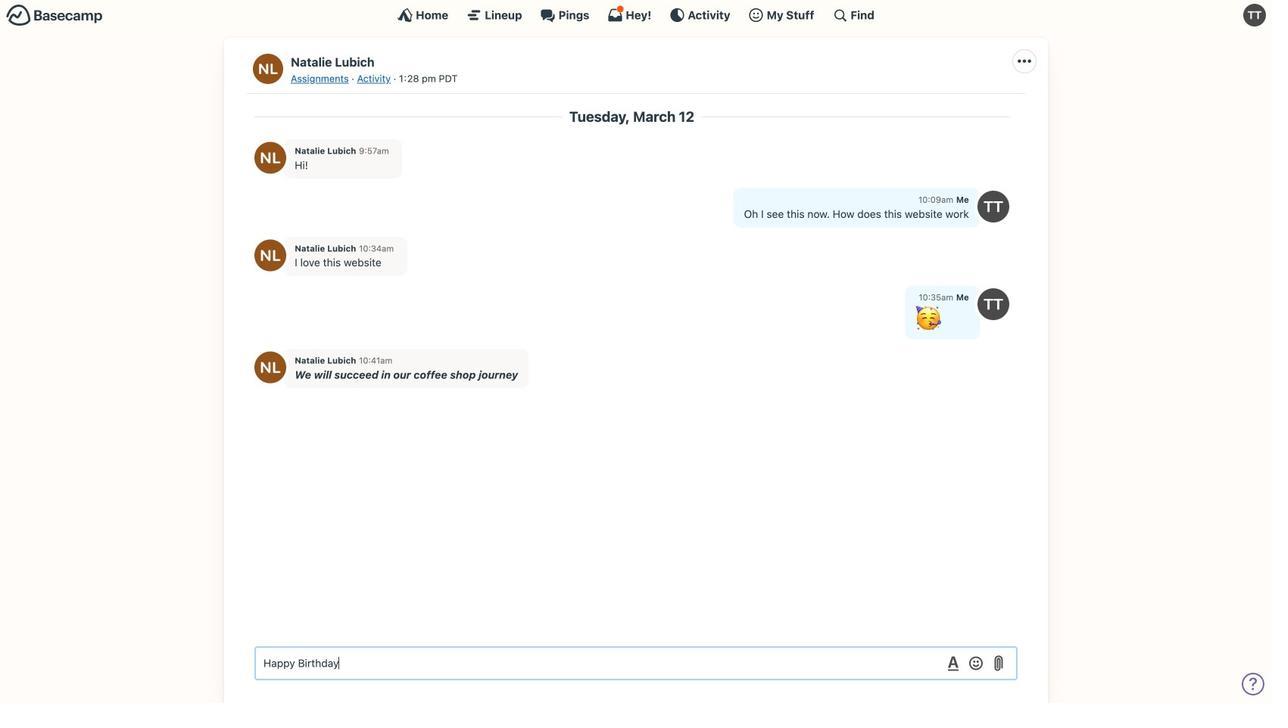 Task type: vqa. For each thing, say whether or not it's contained in the screenshot.
Terry Turtle icon on the right top
yes



Task type: locate. For each thing, give the bounding box(es) containing it.
9:57am element
[[359, 146, 389, 156]]

natalie lubich image
[[253, 54, 283, 84], [254, 142, 286, 174], [254, 240, 286, 271]]

None text field
[[254, 647, 1018, 681]]

terry turtle image
[[1244, 4, 1266, 27], [978, 288, 1010, 320]]

10:41am element
[[359, 356, 393, 366]]

0 vertical spatial terry turtle image
[[1244, 4, 1266, 27]]

0 horizontal spatial terry turtle image
[[978, 288, 1010, 320]]

natalie lubich image
[[254, 352, 286, 384]]

10:35am element
[[919, 292, 954, 302]]

2 vertical spatial natalie lubich image
[[254, 240, 286, 271]]

1 vertical spatial natalie lubich image
[[254, 142, 286, 174]]

10:34am element
[[359, 243, 394, 254]]

10:09am element
[[919, 195, 954, 205]]

1 horizontal spatial terry turtle image
[[1244, 4, 1266, 27]]

natalie lubich image for "9:57am" element
[[254, 142, 286, 174]]



Task type: describe. For each thing, give the bounding box(es) containing it.
main element
[[0, 0, 1272, 30]]

keyboard shortcut: ⌘ + / image
[[833, 8, 848, 23]]

natalie lubich image for '10:34am' element on the left top of the page
[[254, 240, 286, 271]]

0 vertical spatial natalie lubich image
[[253, 54, 283, 84]]

switch accounts image
[[6, 4, 103, 27]]

terry turtle image
[[978, 191, 1010, 223]]

1 vertical spatial terry turtle image
[[978, 288, 1010, 320]]



